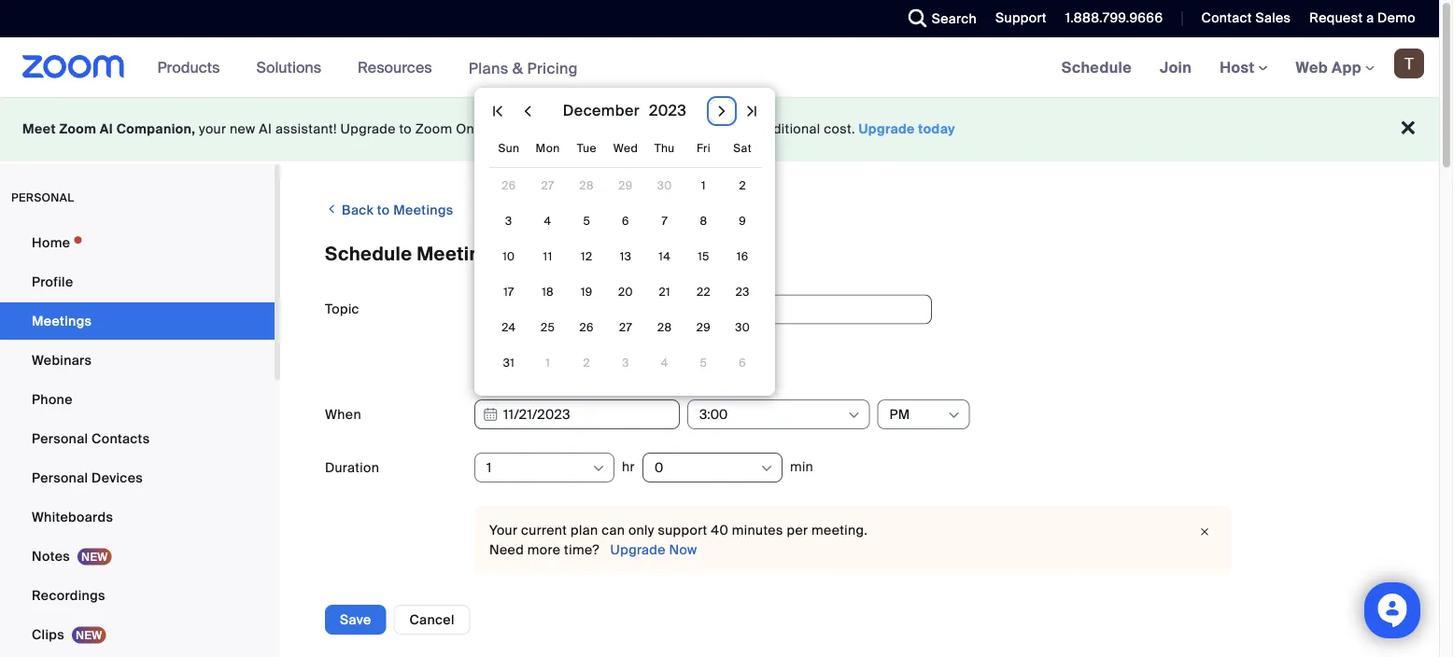 Task type: locate. For each thing, give the bounding box(es) containing it.
29
[[619, 178, 633, 193], [697, 320, 711, 335]]

show options image left hr
[[591, 461, 606, 476]]

to right back
[[377, 202, 390, 219]]

phone link
[[0, 381, 275, 418]]

1.888.799.9666 button up join
[[1051, 0, 1168, 37]]

now
[[669, 541, 697, 559]]

per
[[787, 522, 808, 539]]

0 vertical spatial 2 button
[[731, 175, 754, 197]]

29 button down wed
[[615, 175, 637, 197]]

show options image right pm dropdown button
[[947, 408, 962, 423]]

meetings up "schedule meeting"
[[393, 202, 453, 219]]

4 button down topic text field
[[653, 352, 676, 375]]

0 vertical spatial 29
[[619, 178, 633, 193]]

1 vertical spatial 27
[[619, 320, 632, 335]]

5 button down topic text field
[[692, 352, 715, 375]]

1 horizontal spatial 2 button
[[731, 175, 754, 197]]

0 horizontal spatial 1 button
[[537, 352, 559, 375]]

1 horizontal spatial 6 button
[[731, 352, 754, 375]]

0 vertical spatial 26 button
[[498, 175, 520, 197]]

30 button up 7
[[653, 175, 676, 197]]

upgrade right cost.
[[859, 120, 915, 138]]

plan
[[571, 522, 598, 539]]

29 button down 22 button
[[692, 317, 715, 339]]

0 vertical spatial meetings
[[393, 202, 453, 219]]

2 up 9
[[739, 178, 746, 193]]

1 horizontal spatial 26 button
[[576, 317, 598, 339]]

whiteboards link
[[0, 499, 275, 536]]

1 vertical spatial meetings
[[32, 312, 92, 330]]

6 up select start time text box
[[739, 356, 746, 370]]

0 vertical spatial 28
[[580, 178, 594, 193]]

27 button down 20 button
[[615, 317, 637, 339]]

3 button up the 10
[[498, 210, 520, 233]]

3 ai from the left
[[628, 120, 641, 138]]

0 horizontal spatial 26 button
[[498, 175, 520, 197]]

1 horizontal spatial 4 button
[[653, 352, 676, 375]]

0 horizontal spatial 28
[[580, 178, 594, 193]]

products button
[[157, 37, 228, 97]]

whiteboards
[[32, 509, 113, 526]]

phone
[[32, 391, 73, 408]]

0 vertical spatial personal
[[32, 430, 88, 447]]

resources
[[358, 57, 432, 77]]

28 for '28' button to the left
[[580, 178, 594, 193]]

add description button
[[474, 348, 599, 376]]

1 horizontal spatial 2
[[739, 178, 746, 193]]

3 up the 10
[[505, 214, 512, 228]]

companion
[[645, 120, 718, 138]]

0 vertical spatial 28 button
[[576, 175, 598, 197]]

1 horizontal spatial 5
[[700, 356, 707, 370]]

0 vertical spatial 3 button
[[498, 210, 520, 233]]

0 horizontal spatial 29
[[619, 178, 633, 193]]

3 button right description
[[615, 352, 637, 375]]

1 horizontal spatial to
[[399, 120, 412, 138]]

solutions
[[256, 57, 321, 77]]

schedule inside meetings navigation
[[1062, 57, 1132, 77]]

1 vertical spatial 3 button
[[615, 352, 637, 375]]

upgrade
[[340, 120, 396, 138], [859, 120, 915, 138], [610, 541, 666, 559]]

1 vertical spatial schedule
[[325, 242, 412, 266]]

your
[[489, 522, 518, 539]]

23 button
[[731, 281, 754, 304]]

1 vertical spatial personal
[[32, 469, 88, 487]]

26 button
[[498, 175, 520, 197], [576, 317, 598, 339]]

2 button up 9
[[731, 175, 754, 197]]

today
[[918, 120, 956, 138]]

webinars
[[32, 352, 92, 369]]

show options image for pm
[[947, 408, 962, 423]]

1 horizontal spatial zoom
[[415, 120, 452, 138]]

30 up 7
[[657, 178, 672, 193]]

to
[[399, 120, 412, 138], [612, 120, 625, 138], [377, 202, 390, 219]]

ai right new
[[259, 120, 272, 138]]

to down resources dropdown button
[[399, 120, 412, 138]]

show options image for 0
[[759, 461, 774, 476]]

ai left companion,
[[100, 120, 113, 138]]

zoom left one
[[415, 120, 452, 138]]

upgrade down product information navigation at left
[[340, 120, 396, 138]]

0 vertical spatial 30 button
[[653, 175, 676, 197]]

0 vertical spatial 30
[[657, 178, 672, 193]]

4 button
[[537, 210, 559, 233], [653, 352, 676, 375]]

host
[[1220, 57, 1259, 77]]

personal down phone
[[32, 430, 88, 447]]

15 button
[[692, 246, 715, 268]]

2 vertical spatial 1
[[487, 459, 492, 476]]

29 down wed
[[619, 178, 633, 193]]

banner
[[0, 37, 1439, 99]]

upgrade down the only
[[610, 541, 666, 559]]

0 vertical spatial 26
[[502, 178, 516, 193]]

1 horizontal spatial upgrade
[[610, 541, 666, 559]]

1 vertical spatial 29 button
[[692, 317, 715, 339]]

0 horizontal spatial 4
[[544, 214, 552, 228]]

personal
[[32, 430, 88, 447], [32, 469, 88, 487]]

show options image left pm
[[847, 408, 862, 423]]

1 vertical spatial 26 button
[[576, 317, 598, 339]]

1 vertical spatial 4 button
[[653, 352, 676, 375]]

next year,december 2024 image
[[741, 100, 763, 122]]

minutes
[[732, 522, 783, 539]]

26 button down 19 button at top left
[[576, 317, 598, 339]]

22 button
[[692, 281, 715, 304]]

0 vertical spatial 3
[[505, 214, 512, 228]]

3 right description
[[622, 356, 629, 370]]

next month,january 2024 image
[[711, 100, 733, 122]]

meetings up webinars
[[32, 312, 92, 330]]

banner containing products
[[0, 37, 1439, 99]]

6
[[622, 214, 629, 228], [739, 356, 746, 370]]

0 horizontal spatial 6 button
[[615, 210, 637, 233]]

1 personal from the top
[[32, 430, 88, 447]]

profile link
[[0, 263, 275, 301]]

0 horizontal spatial 4 button
[[537, 210, 559, 233]]

7
[[662, 214, 668, 228]]

1 vertical spatial 26
[[580, 320, 594, 335]]

5 down topic text field
[[700, 356, 707, 370]]

0 horizontal spatial 6
[[622, 214, 629, 228]]

recordings
[[32, 587, 105, 604]]

2 button
[[731, 175, 754, 197], [576, 352, 598, 375]]

0 horizontal spatial 5 button
[[576, 210, 598, 233]]

show options image for 1
[[591, 461, 606, 476]]

0 vertical spatial schedule
[[1062, 57, 1132, 77]]

0 horizontal spatial 30 button
[[653, 175, 676, 197]]

support link
[[982, 0, 1051, 37], [996, 9, 1047, 27]]

27 down 20 button
[[619, 320, 632, 335]]

previous month,november 2023 image
[[516, 100, 539, 122]]

1 vertical spatial 30 button
[[731, 317, 754, 339]]

1 vertical spatial 28 button
[[653, 317, 676, 339]]

0 horizontal spatial schedule
[[325, 242, 412, 266]]

0 horizontal spatial 28 button
[[576, 175, 598, 197]]

6 button up 13 on the top left of the page
[[615, 210, 637, 233]]

0 horizontal spatial 2
[[583, 356, 590, 370]]

1 vertical spatial 5 button
[[692, 352, 715, 375]]

2 personal from the top
[[32, 469, 88, 487]]

cancel
[[410, 611, 455, 629]]

27 button
[[537, 175, 559, 197], [615, 317, 637, 339]]

personal menu menu
[[0, 224, 275, 658]]

2 horizontal spatial ai
[[628, 120, 641, 138]]

zoom right meet on the left top of page
[[59, 120, 96, 138]]

upgrade inside your current plan can only support 40 minutes per meeting. need more time? upgrade now
[[610, 541, 666, 559]]

1 horizontal spatial 28 button
[[653, 317, 676, 339]]

0 horizontal spatial zoom
[[59, 120, 96, 138]]

1 horizontal spatial 29
[[697, 320, 711, 335]]

0 horizontal spatial meetings
[[32, 312, 92, 330]]

december button
[[558, 100, 644, 120]]

to down december 2023 on the top left of page
[[612, 120, 625, 138]]

1 vertical spatial 2
[[583, 356, 590, 370]]

6 up 13 on the top left of the page
[[622, 214, 629, 228]]

1 horizontal spatial 28
[[657, 320, 672, 335]]

1 horizontal spatial ai
[[259, 120, 272, 138]]

show options image left min
[[759, 461, 774, 476]]

1 horizontal spatial 27
[[619, 320, 632, 335]]

1 down '25' button
[[546, 356, 550, 370]]

2023
[[649, 100, 687, 120]]

26 down 19 button at top left
[[580, 320, 594, 335]]

profile picture image
[[1394, 49, 1424, 78]]

0 horizontal spatial 5
[[583, 214, 590, 228]]

5 up 12 at the left top of page
[[583, 214, 590, 228]]

26 button down sun
[[498, 175, 520, 197]]

&
[[512, 58, 523, 78]]

3 button
[[498, 210, 520, 233], [615, 352, 637, 375]]

5
[[583, 214, 590, 228], [700, 356, 707, 370]]

When text field
[[474, 400, 680, 430]]

0 horizontal spatial to
[[377, 202, 390, 219]]

contact sales
[[1201, 9, 1291, 27]]

1 horizontal spatial schedule
[[1062, 57, 1132, 77]]

1 vertical spatial 1
[[546, 356, 550, 370]]

28 button down 21 button
[[653, 317, 676, 339]]

2 up when "text box" on the left of the page
[[583, 356, 590, 370]]

4 down topic text field
[[661, 356, 668, 370]]

home link
[[0, 224, 275, 262]]

ai up wed
[[628, 120, 641, 138]]

0 horizontal spatial ai
[[100, 120, 113, 138]]

your
[[199, 120, 226, 138]]

devices
[[92, 469, 143, 487]]

1 horizontal spatial 30
[[735, 320, 750, 335]]

clips link
[[0, 616, 275, 654]]

1 horizontal spatial 4
[[661, 356, 668, 370]]

to inside back to meetings link
[[377, 202, 390, 219]]

search
[[932, 10, 977, 27]]

30 for the leftmost the '30' button
[[657, 178, 672, 193]]

1 button
[[487, 454, 590, 482]]

0 horizontal spatial 29 button
[[615, 175, 637, 197]]

0 vertical spatial 6 button
[[615, 210, 637, 233]]

2 button up when "text box" on the left of the page
[[576, 352, 598, 375]]

meetings inside personal menu 'menu'
[[32, 312, 92, 330]]

1 vertical spatial 5
[[700, 356, 707, 370]]

upgrade now link
[[607, 541, 697, 559]]

personal for personal contacts
[[32, 430, 88, 447]]

2 ai from the left
[[259, 120, 272, 138]]

add description
[[495, 354, 599, 371]]

1 horizontal spatial 1
[[546, 356, 550, 370]]

28 down tue
[[580, 178, 594, 193]]

1 horizontal spatial 3
[[622, 356, 629, 370]]

1 up the your
[[487, 459, 492, 476]]

web app
[[1296, 57, 1362, 77]]

30 button down 23 button
[[731, 317, 754, 339]]

2 horizontal spatial 1
[[701, 178, 706, 193]]

30 down 23 button
[[735, 320, 750, 335]]

1 button down '25' button
[[537, 352, 559, 375]]

0 vertical spatial 6
[[622, 214, 629, 228]]

0 horizontal spatial 26
[[502, 178, 516, 193]]

back to meetings link
[[325, 194, 453, 226]]

left image
[[325, 200, 338, 219]]

0 horizontal spatial 27
[[541, 178, 554, 193]]

1 up 8
[[701, 178, 706, 193]]

6 for 6 button to the right
[[739, 356, 746, 370]]

companion,
[[116, 120, 196, 138]]

4 up "11"
[[544, 214, 552, 228]]

description
[[524, 354, 599, 371]]

0 horizontal spatial 27 button
[[537, 175, 559, 197]]

get
[[538, 120, 559, 138]]

1 button
[[692, 175, 715, 197], [537, 352, 559, 375]]

7 button
[[653, 210, 676, 233]]

back to meetings
[[338, 202, 453, 219]]

0 vertical spatial 4 button
[[537, 210, 559, 233]]

meet zoom ai companion, your new ai assistant! upgrade to zoom one pro and get access to ai companion at no additional cost. upgrade today
[[22, 120, 956, 138]]

23
[[736, 285, 750, 299]]

schedule down 1.888.799.9666
[[1062, 57, 1132, 77]]

30 button
[[653, 175, 676, 197], [731, 317, 754, 339]]

0 horizontal spatial 1
[[487, 459, 492, 476]]

29 down 22 button
[[697, 320, 711, 335]]

27 button down "mon"
[[537, 175, 559, 197]]

11 button
[[537, 246, 559, 268]]

personal up whiteboards
[[32, 469, 88, 487]]

1 vertical spatial 27 button
[[615, 317, 637, 339]]

0 vertical spatial 1 button
[[692, 175, 715, 197]]

join
[[1160, 57, 1192, 77]]

need
[[489, 541, 524, 559]]

0
[[655, 459, 664, 476]]

0 vertical spatial 1
[[701, 178, 706, 193]]

29 button
[[615, 175, 637, 197], [692, 317, 715, 339]]

app
[[1332, 57, 1362, 77]]

14
[[659, 249, 671, 264]]

schedule down back
[[325, 242, 412, 266]]

6 button up select start time text box
[[731, 352, 754, 375]]

28 down 21 button
[[657, 320, 672, 335]]

1 button up 8
[[692, 175, 715, 197]]

1 horizontal spatial 6
[[739, 356, 746, 370]]

17
[[504, 285, 514, 299]]

31 button
[[498, 352, 520, 375]]

select start time text field
[[700, 401, 846, 429]]

sun
[[498, 141, 520, 156]]

1 vertical spatial 6
[[739, 356, 746, 370]]

show options image
[[847, 408, 862, 423], [947, 408, 962, 423], [591, 461, 606, 476], [759, 461, 774, 476]]

28 button down tue
[[576, 175, 598, 197]]

webinars link
[[0, 342, 275, 379]]

13
[[620, 249, 631, 264]]

request a demo
[[1310, 9, 1416, 27]]

26 down sun
[[502, 178, 516, 193]]

zoom
[[59, 120, 96, 138], [415, 120, 452, 138]]

5 button up 12 at the left top of page
[[576, 210, 598, 233]]

0 vertical spatial 4
[[544, 214, 552, 228]]

27 down "mon"
[[541, 178, 554, 193]]

0 vertical spatial 27
[[541, 178, 554, 193]]

1 horizontal spatial 26
[[580, 320, 594, 335]]

previous year,december 2022 image
[[487, 100, 509, 122]]

plans
[[469, 58, 509, 78]]

5 button
[[576, 210, 598, 233], [692, 352, 715, 375]]

4 button up "11"
[[537, 210, 559, 233]]

8 button
[[692, 210, 715, 233]]

0 horizontal spatial 30
[[657, 178, 672, 193]]

1 vertical spatial 1 button
[[537, 352, 559, 375]]

plans & pricing
[[469, 58, 578, 78]]



Task type: vqa. For each thing, say whether or not it's contained in the screenshot.
1st The (Gmt-
no



Task type: describe. For each thing, give the bounding box(es) containing it.
19
[[581, 285, 593, 299]]

more
[[528, 541, 561, 559]]

6 for 6 button to the top
[[622, 214, 629, 228]]

duration
[[325, 459, 379, 476]]

zoom logo image
[[22, 55, 125, 78]]

1 horizontal spatial 3 button
[[615, 352, 637, 375]]

1 ai from the left
[[100, 120, 113, 138]]

schedule for schedule meeting
[[325, 242, 412, 266]]

and
[[511, 120, 535, 138]]

personal devices
[[32, 469, 143, 487]]

1 vertical spatial 4
[[661, 356, 668, 370]]

a
[[1367, 9, 1374, 27]]

product information navigation
[[143, 37, 592, 99]]

1 inside dropdown button
[[487, 459, 492, 476]]

contacts
[[92, 430, 150, 447]]

1 vertical spatial 29
[[697, 320, 711, 335]]

pm button
[[890, 401, 946, 429]]

0 horizontal spatial 3
[[505, 214, 512, 228]]

clips
[[32, 626, 64, 644]]

cost.
[[824, 120, 855, 138]]

close image
[[1194, 523, 1216, 542]]

meet zoom ai companion, footer
[[0, 97, 1439, 162]]

home
[[32, 234, 70, 251]]

pricing
[[527, 58, 578, 78]]

assistant!
[[275, 120, 337, 138]]

pro
[[486, 120, 508, 138]]

30 for the '30' button to the right
[[735, 320, 750, 335]]

fri
[[697, 141, 711, 156]]

mon
[[536, 141, 560, 156]]

schedule for schedule
[[1062, 57, 1132, 77]]

28 for bottom '28' button
[[657, 320, 672, 335]]

personal devices link
[[0, 460, 275, 497]]

2 horizontal spatial upgrade
[[859, 120, 915, 138]]

1 horizontal spatial meetings
[[393, 202, 453, 219]]

solutions button
[[256, 37, 330, 97]]

16 button
[[731, 246, 754, 268]]

pm
[[890, 406, 910, 423]]

personal contacts
[[32, 430, 150, 447]]

24 button
[[498, 317, 520, 339]]

min
[[790, 458, 814, 476]]

25 button
[[537, 317, 559, 339]]

0 vertical spatial 5
[[583, 214, 590, 228]]

0 horizontal spatial upgrade
[[340, 120, 396, 138]]

1 horizontal spatial 5 button
[[692, 352, 715, 375]]

0 vertical spatial 2
[[739, 178, 746, 193]]

1.888.799.9666
[[1065, 9, 1163, 27]]

profile
[[32, 273, 73, 290]]

personal for personal devices
[[32, 469, 88, 487]]

save
[[340, 611, 371, 629]]

15
[[698, 249, 710, 264]]

your current plan can only support 40 minutes per meeting. need more time? upgrade now
[[489, 522, 868, 559]]

9 button
[[731, 210, 754, 233]]

schedule link
[[1048, 37, 1146, 97]]

22
[[697, 285, 711, 299]]

recordings link
[[0, 577, 275, 615]]

upgrade today link
[[859, 120, 956, 138]]

18 button
[[537, 281, 559, 304]]

contact
[[1201, 9, 1252, 27]]

Topic text field
[[474, 295, 932, 325]]

support
[[996, 9, 1047, 27]]

24
[[502, 320, 516, 335]]

40
[[711, 522, 729, 539]]

12
[[581, 249, 593, 264]]

can
[[602, 522, 625, 539]]

1.888.799.9666 button up schedule link
[[1065, 9, 1163, 27]]

1 vertical spatial 3
[[622, 356, 629, 370]]

17 button
[[498, 281, 520, 304]]

31
[[503, 356, 515, 370]]

0 horizontal spatial 2 button
[[576, 352, 598, 375]]

10 button
[[498, 246, 520, 268]]

meetings navigation
[[1048, 37, 1439, 99]]

2 zoom from the left
[[415, 120, 452, 138]]

back
[[342, 202, 374, 219]]

1 horizontal spatial 30 button
[[731, 317, 754, 339]]

save button
[[325, 605, 386, 635]]

one
[[456, 120, 482, 138]]

21 button
[[653, 281, 676, 304]]

new
[[230, 120, 256, 138]]

19 button
[[576, 281, 598, 304]]

1 horizontal spatial 1 button
[[692, 175, 715, 197]]

support
[[658, 522, 707, 539]]

16
[[737, 249, 749, 264]]

no
[[738, 120, 754, 138]]

resources button
[[358, 37, 440, 97]]

add
[[495, 354, 521, 371]]

request
[[1310, 9, 1363, 27]]

sat
[[733, 141, 752, 156]]

december 2023
[[563, 100, 687, 120]]

20 button
[[615, 281, 637, 304]]

host button
[[1220, 57, 1268, 77]]

sales
[[1256, 9, 1291, 27]]

0 vertical spatial 29 button
[[615, 175, 637, 197]]

18
[[542, 285, 554, 299]]

10
[[503, 249, 515, 264]]

only
[[628, 522, 654, 539]]

8
[[700, 214, 707, 228]]

1 horizontal spatial 29 button
[[692, 317, 715, 339]]

0 vertical spatial 27 button
[[537, 175, 559, 197]]

1 horizontal spatial 27 button
[[615, 317, 637, 339]]

meeting.
[[812, 522, 868, 539]]

schedule meeting
[[325, 242, 493, 266]]

join link
[[1146, 37, 1206, 97]]

9
[[739, 214, 746, 228]]

meet
[[22, 120, 56, 138]]

1 zoom from the left
[[59, 120, 96, 138]]

meeting
[[417, 242, 493, 266]]

2 horizontal spatial to
[[612, 120, 625, 138]]

cancel button
[[394, 605, 470, 635]]

0 horizontal spatial 3 button
[[498, 210, 520, 233]]

notes
[[32, 548, 70, 565]]

tue
[[577, 141, 597, 156]]

time
[[325, 603, 356, 620]]

zone
[[360, 603, 392, 620]]



